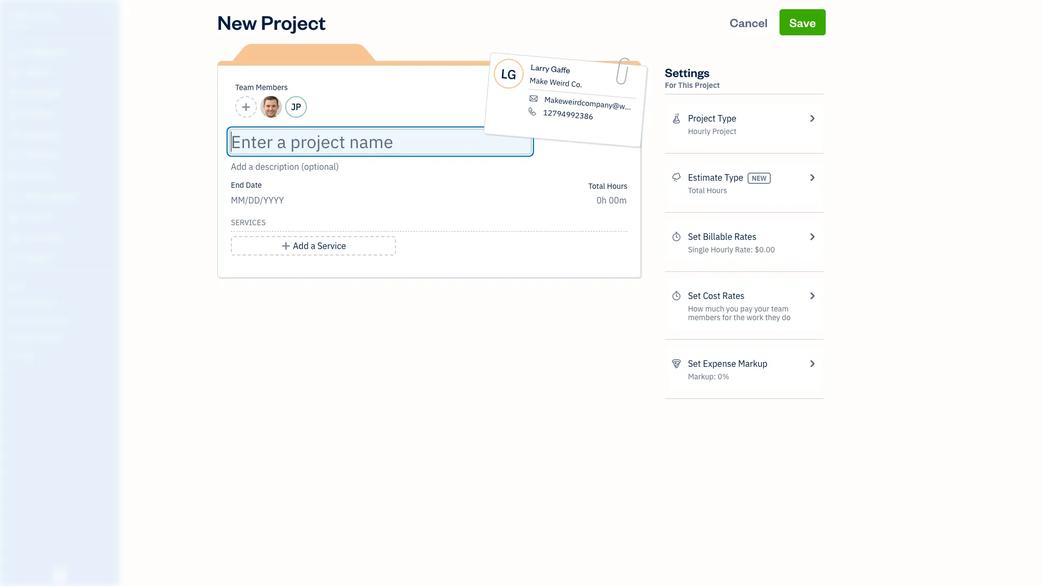 Task type: vqa. For each thing, say whether or not it's contained in the screenshot.
They
yes



Task type: describe. For each thing, give the bounding box(es) containing it.
expense
[[703, 359, 736, 370]]

members
[[688, 313, 721, 323]]

end date
[[231, 180, 262, 190]]

apps image
[[8, 281, 116, 290]]

invoice image
[[7, 109, 20, 120]]

add
[[293, 241, 309, 252]]

gaffe
[[551, 64, 571, 76]]

$0.00
[[755, 245, 775, 255]]

do
[[782, 313, 791, 323]]

cost
[[703, 291, 721, 302]]

add a service button
[[231, 236, 396, 256]]

jp
[[291, 102, 301, 112]]

how much you pay your team members for the work they do
[[688, 304, 791, 323]]

members
[[256, 83, 288, 92]]

phone image
[[527, 107, 538, 116]]

new
[[217, 9, 257, 35]]

save button
[[780, 9, 826, 35]]

main element
[[0, 0, 147, 587]]

your
[[754, 304, 770, 314]]

services
[[231, 218, 266, 228]]

Hourly Budget text field
[[597, 195, 628, 206]]

set billable rates
[[688, 231, 757, 242]]

add team member image
[[241, 101, 251, 114]]

owner
[[9, 22, 29, 30]]

timer image
[[7, 192, 20, 203]]

lg
[[500, 64, 517, 83]]

client image
[[7, 68, 20, 79]]

billable
[[703, 231, 732, 242]]

Project Description text field
[[231, 160, 530, 173]]

chevronright image for set billable rates
[[807, 230, 817, 243]]

projects image
[[672, 112, 682, 125]]

you
[[726, 304, 739, 314]]

larry
[[531, 62, 550, 74]]

estimate image
[[7, 89, 20, 99]]

pay
[[740, 304, 753, 314]]

expenses image
[[672, 358, 682, 371]]

Project Name text field
[[231, 131, 530, 153]]

project inside settings for this project
[[695, 80, 720, 90]]

chevronright image for set cost rates
[[807, 290, 817, 303]]

new
[[752, 174, 767, 183]]

the
[[734, 313, 745, 323]]

end
[[231, 180, 244, 190]]

timetracking image for set billable rates
[[672, 230, 682, 243]]

rates for set billable rates
[[735, 231, 757, 242]]

inc
[[42, 10, 57, 21]]

weird
[[549, 77, 570, 89]]

set for set cost rates
[[688, 291, 701, 302]]

12794992386
[[543, 108, 594, 122]]

settings for this project
[[665, 65, 720, 90]]

bank connections image
[[8, 334, 116, 342]]

for
[[665, 80, 677, 90]]

larry gaffe make weird co.
[[529, 62, 583, 90]]

team
[[771, 304, 789, 314]]

envelope image
[[528, 94, 539, 103]]

payment image
[[7, 130, 20, 141]]

new project
[[217, 9, 326, 35]]



Task type: locate. For each thing, give the bounding box(es) containing it.
set up how
[[688, 291, 701, 302]]

hourly down set billable rates
[[711, 245, 733, 255]]

for
[[723, 313, 732, 323]]

0%
[[718, 372, 730, 382]]

rates up you
[[723, 291, 745, 302]]

date
[[246, 180, 262, 190]]

2 vertical spatial chevronright image
[[807, 358, 817, 371]]

0 horizontal spatial total
[[588, 181, 605, 191]]

0 horizontal spatial hourly
[[688, 127, 711, 136]]

turtle inc owner
[[9, 10, 57, 30]]

estimate
[[688, 172, 723, 183]]

1 vertical spatial chevronright image
[[807, 290, 817, 303]]

0 vertical spatial chevronright image
[[807, 230, 817, 243]]

End date in  format text field
[[231, 195, 363, 206]]

0 vertical spatial timetracking image
[[672, 230, 682, 243]]

single
[[688, 245, 709, 255]]

rates up rate
[[735, 231, 757, 242]]

set up "single"
[[688, 231, 701, 242]]

0 vertical spatial hourly
[[688, 127, 711, 136]]

0 vertical spatial type
[[718, 113, 737, 124]]

estimates image
[[672, 171, 682, 184]]

co.
[[571, 79, 583, 90]]

1 chevronright image from the top
[[807, 112, 817, 125]]

type for estimate type
[[725, 172, 743, 183]]

total hours down estimate
[[688, 186, 727, 196]]

timetracking image
[[672, 230, 682, 243], [672, 290, 682, 303]]

2 set from the top
[[688, 291, 701, 302]]

1 horizontal spatial hours
[[707, 186, 727, 196]]

hours
[[607, 181, 628, 191], [707, 186, 727, 196]]

1 vertical spatial timetracking image
[[672, 290, 682, 303]]

plus image
[[281, 240, 291, 253]]

money image
[[7, 212, 20, 223]]

1 horizontal spatial hourly
[[711, 245, 733, 255]]

project type
[[688, 113, 737, 124]]

much
[[705, 304, 725, 314]]

chevronright image
[[807, 230, 817, 243], [807, 290, 817, 303]]

rates for set cost rates
[[723, 291, 745, 302]]

they
[[765, 313, 780, 323]]

hourly
[[688, 127, 711, 136], [711, 245, 733, 255]]

markup
[[738, 359, 768, 370]]

rate
[[735, 245, 751, 255]]

total
[[588, 181, 605, 191], [688, 186, 705, 196]]

timetracking image left billable
[[672, 230, 682, 243]]

markup: 0%
[[688, 372, 730, 382]]

total hours up hourly budget text box
[[588, 181, 628, 191]]

project
[[261, 9, 326, 35], [695, 80, 720, 90], [688, 113, 716, 124], [713, 127, 737, 136]]

2 vertical spatial set
[[688, 359, 701, 370]]

rates
[[735, 231, 757, 242], [723, 291, 745, 302]]

markup:
[[688, 372, 716, 382]]

project image
[[7, 171, 20, 182]]

hourly project
[[688, 127, 737, 136]]

0 horizontal spatial hours
[[607, 181, 628, 191]]

2 chevronright image from the top
[[807, 290, 817, 303]]

type
[[718, 113, 737, 124], [725, 172, 743, 183]]

this
[[678, 80, 693, 90]]

cancel button
[[720, 9, 778, 35]]

expense image
[[7, 151, 20, 161]]

1 vertical spatial rates
[[723, 291, 745, 302]]

total hours
[[588, 181, 628, 191], [688, 186, 727, 196]]

turtle
[[9, 10, 40, 21]]

cancel
[[730, 15, 768, 30]]

estimate type
[[688, 172, 743, 183]]

team members image
[[8, 299, 116, 308]]

set up markup:
[[688, 359, 701, 370]]

type for project type
[[718, 113, 737, 124]]

1 vertical spatial type
[[725, 172, 743, 183]]

save
[[790, 15, 816, 30]]

add a service
[[293, 241, 346, 252]]

1 vertical spatial set
[[688, 291, 701, 302]]

set for set expense markup
[[688, 359, 701, 370]]

set cost rates
[[688, 291, 745, 302]]

total up hourly budget text box
[[588, 181, 605, 191]]

service
[[317, 241, 346, 252]]

make
[[529, 75, 549, 87]]

1 horizontal spatial total
[[688, 186, 705, 196]]

makeweirdcompany@weird.co
[[544, 95, 649, 114]]

settings
[[665, 65, 710, 80]]

type left new
[[725, 172, 743, 183]]

1 set from the top
[[688, 231, 701, 242]]

team members
[[235, 83, 288, 92]]

timetracking image left cost
[[672, 290, 682, 303]]

2 chevronright image from the top
[[807, 171, 817, 184]]

1 timetracking image from the top
[[672, 230, 682, 243]]

timetracking image for set cost rates
[[672, 290, 682, 303]]

set for set billable rates
[[688, 231, 701, 242]]

freshbooks image
[[51, 569, 68, 583]]

chart image
[[7, 233, 20, 244]]

1 chevronright image from the top
[[807, 230, 817, 243]]

work
[[747, 313, 764, 323]]

0 vertical spatial set
[[688, 231, 701, 242]]

0 vertical spatial chevronright image
[[807, 112, 817, 125]]

chevronright image
[[807, 112, 817, 125], [807, 171, 817, 184], [807, 358, 817, 371]]

hours down estimate type
[[707, 186, 727, 196]]

dashboard image
[[7, 47, 20, 58]]

2 timetracking image from the top
[[672, 290, 682, 303]]

total down estimate
[[688, 186, 705, 196]]

chevronright image for set expense markup
[[807, 358, 817, 371]]

:
[[751, 245, 753, 255]]

single hourly rate : $0.00
[[688, 245, 775, 255]]

items and services image
[[8, 316, 116, 325]]

type up hourly project
[[718, 113, 737, 124]]

chevronright image for project type
[[807, 112, 817, 125]]

1 vertical spatial chevronright image
[[807, 171, 817, 184]]

report image
[[7, 254, 20, 265]]

hourly down project type
[[688, 127, 711, 136]]

chevronright image for estimate type
[[807, 171, 817, 184]]

3 set from the top
[[688, 359, 701, 370]]

team
[[235, 83, 254, 92]]

1 horizontal spatial total hours
[[688, 186, 727, 196]]

1 vertical spatial hourly
[[711, 245, 733, 255]]

hours up hourly budget text box
[[607, 181, 628, 191]]

3 chevronright image from the top
[[807, 358, 817, 371]]

set
[[688, 231, 701, 242], [688, 291, 701, 302], [688, 359, 701, 370]]

settings image
[[8, 351, 116, 360]]

how
[[688, 304, 704, 314]]

0 horizontal spatial total hours
[[588, 181, 628, 191]]

set expense markup
[[688, 359, 768, 370]]

a
[[311, 241, 315, 252]]

0 vertical spatial rates
[[735, 231, 757, 242]]



